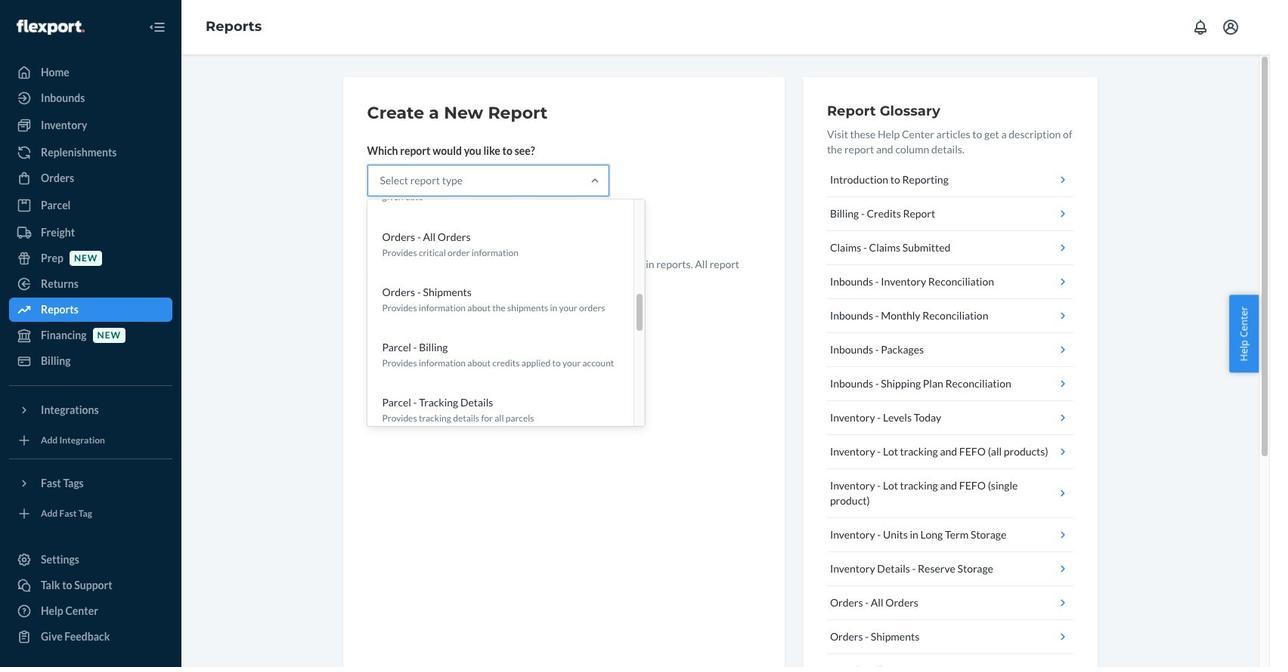 Task type: describe. For each thing, give the bounding box(es) containing it.
open notifications image
[[1192, 18, 1210, 36]]

flexport logo image
[[17, 19, 85, 35]]



Task type: vqa. For each thing, say whether or not it's contained in the screenshot.
rightmost in
no



Task type: locate. For each thing, give the bounding box(es) containing it.
close navigation image
[[148, 18, 166, 36]]

open account menu image
[[1222, 18, 1240, 36]]



